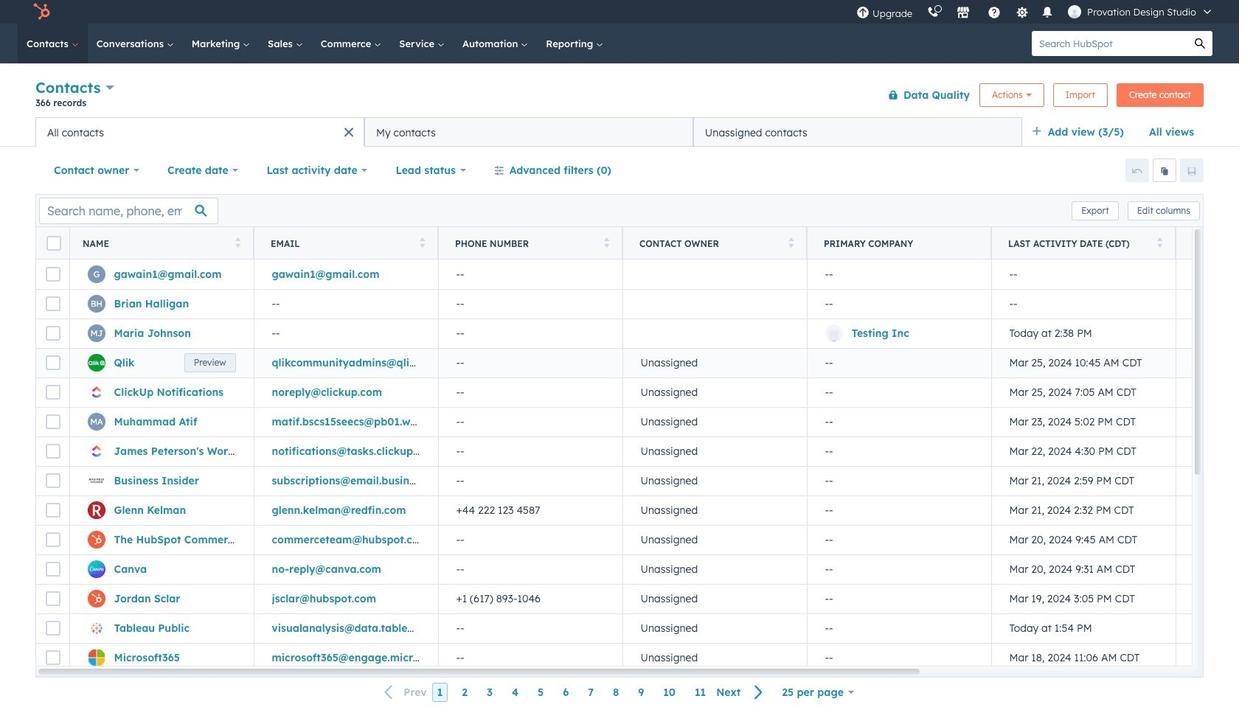 Task type: describe. For each thing, give the bounding box(es) containing it.
5 press to sort. element from the left
[[1157, 237, 1163, 250]]

pagination navigation
[[376, 683, 773, 703]]

1 press to sort. element from the left
[[235, 237, 241, 250]]

james peterson image
[[1068, 5, 1082, 18]]

2 press to sort. element from the left
[[419, 237, 425, 250]]

4 press to sort. element from the left
[[788, 237, 794, 250]]

Search name, phone, email addresses, or company search field
[[39, 197, 218, 224]]



Task type: vqa. For each thing, say whether or not it's contained in the screenshot.
Press to sort. image
yes



Task type: locate. For each thing, give the bounding box(es) containing it.
Search HubSpot search field
[[1032, 31, 1188, 56]]

1 horizontal spatial press to sort. image
[[1157, 237, 1163, 248]]

press to sort. image
[[419, 237, 425, 248], [604, 237, 609, 248], [788, 237, 794, 248]]

marketplaces image
[[957, 7, 970, 20]]

press to sort. image
[[235, 237, 241, 248], [1157, 237, 1163, 248]]

2 press to sort. image from the left
[[1157, 237, 1163, 248]]

banner
[[35, 76, 1204, 117]]

1 horizontal spatial press to sort. image
[[604, 237, 609, 248]]

press to sort. image for fourth 'press to sort.' element from right
[[419, 237, 425, 248]]

press to sort. image for fourth 'press to sort.' element from left
[[788, 237, 794, 248]]

column header
[[807, 227, 992, 260]]

press to sort. element
[[235, 237, 241, 250], [419, 237, 425, 250], [604, 237, 609, 250], [788, 237, 794, 250], [1157, 237, 1163, 250]]

press to sort. image for 3rd 'press to sort.' element from right
[[604, 237, 609, 248]]

1 press to sort. image from the left
[[419, 237, 425, 248]]

3 press to sort. element from the left
[[604, 237, 609, 250]]

press to sort. image for first 'press to sort.' element from right
[[1157, 237, 1163, 248]]

3 press to sort. image from the left
[[788, 237, 794, 248]]

1 press to sort. image from the left
[[235, 237, 241, 248]]

menu
[[849, 0, 1222, 24]]

press to sort. image for fifth 'press to sort.' element from right
[[235, 237, 241, 248]]

2 press to sort. image from the left
[[604, 237, 609, 248]]

2 horizontal spatial press to sort. image
[[788, 237, 794, 248]]

0 horizontal spatial press to sort. image
[[419, 237, 425, 248]]

0 horizontal spatial press to sort. image
[[235, 237, 241, 248]]



